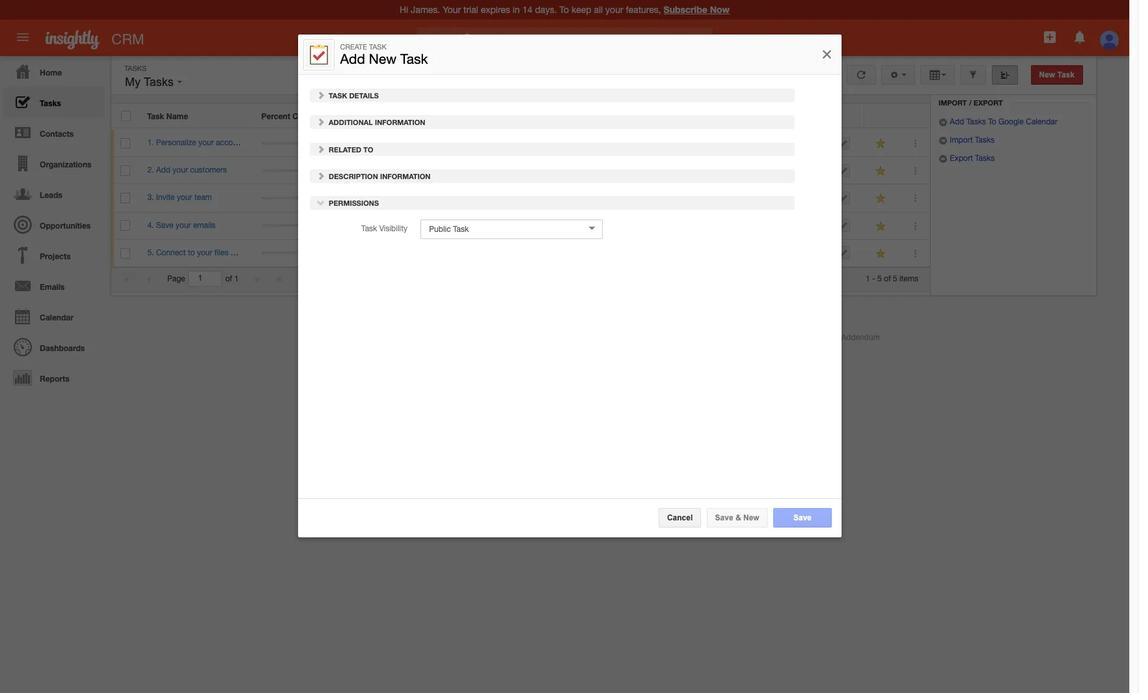 Task type: describe. For each thing, give the bounding box(es) containing it.
import / export
[[939, 98, 1004, 107]]

cancel
[[667, 513, 693, 523]]

2. add your customers link
[[147, 166, 234, 175]]

date due
[[474, 111, 508, 121]]

projects link
[[3, 240, 104, 270]]

4. save your emails link
[[147, 221, 222, 230]]

row containing 4. save your emails
[[111, 212, 931, 240]]

0% complete image for 4. save your emails
[[262, 224, 340, 227]]

connect
[[156, 248, 186, 257]]

opportunities
[[40, 221, 91, 231]]

row group containing 1. personalize your account
[[111, 130, 931, 267]]

task down all link in the top left of the page
[[401, 51, 428, 67]]

status
[[676, 111, 700, 121]]

description information
[[327, 172, 431, 180]]

data processing addendum
[[782, 333, 880, 342]]

complete
[[293, 111, 329, 121]]

task owner
[[562, 111, 605, 121]]

import for import / export
[[939, 98, 968, 107]]

percent complete indicator responsible user
[[262, 111, 425, 121]]

2 press ctrl + space to group column header from the left
[[898, 104, 930, 128]]

processing
[[801, 333, 840, 342]]

1 press ctrl + space to group column header from the left
[[865, 104, 898, 128]]

1 horizontal spatial to
[[989, 117, 997, 126]]

home
[[40, 68, 62, 78]]

dashboards link
[[3, 332, 104, 362]]

1 horizontal spatial 1
[[866, 274, 871, 283]]

5.
[[147, 248, 154, 257]]

3. invite your team link
[[147, 193, 219, 202]]

not for account
[[677, 138, 689, 147]]

task visibility
[[361, 224, 407, 233]]

save inside 'row'
[[156, 221, 174, 230]]

organizations
[[40, 160, 92, 169]]

started for 3. invite your team
[[691, 193, 717, 202]]

tasks down the add tasks to google calendar "link"
[[976, 136, 995, 145]]

to inside the add new task dialog
[[363, 145, 373, 153]]

items
[[900, 274, 919, 283]]

emails
[[193, 221, 216, 230]]

your inside row
[[197, 248, 213, 257]]

tasks inside navigation
[[40, 98, 61, 108]]

show sidebar image
[[1001, 70, 1010, 79]]

page
[[167, 274, 185, 283]]

row containing 2. add your customers
[[111, 157, 931, 185]]

new task link
[[1032, 65, 1084, 85]]

addendum
[[842, 333, 880, 342]]

1 horizontal spatial of
[[885, 274, 891, 283]]

0% complete image for 1. personalize your account
[[262, 142, 340, 144]]

1 - 5 of 5 items
[[866, 274, 919, 283]]

2. add your customers
[[147, 166, 227, 175]]

0% complete image for 3. invite your team
[[262, 197, 340, 199]]

chevron down image
[[316, 198, 325, 207]]

display: grid image
[[929, 70, 942, 79]]

bin
[[988, 83, 1001, 91]]

name
[[166, 111, 188, 121]]

task right create
[[369, 43, 387, 51]]

started for 2. add your customers
[[691, 166, 717, 175]]

contacts
[[40, 129, 74, 139]]

following image for 3. invite your team
[[876, 192, 888, 205]]

new task
[[1040, 70, 1075, 79]]

row containing task name
[[111, 104, 930, 128]]

information for description information
[[380, 172, 431, 180]]

not started cell for 2. add your customers
[[667, 157, 781, 185]]

following image for 5. connect to your files and apps
[[876, 247, 888, 260]]

0 horizontal spatial 1
[[234, 274, 239, 283]]

additional information
[[327, 118, 425, 126]]

save button
[[774, 508, 832, 528]]

all
[[430, 34, 440, 44]]

percent
[[262, 111, 291, 121]]

recycle bin
[[952, 83, 1001, 91]]

following image for 4. save your emails
[[876, 220, 888, 232]]

save & new button
[[707, 508, 768, 528]]

leads
[[40, 190, 62, 200]]

to
[[188, 248, 195, 257]]

chevron right image for description information
[[316, 171, 325, 180]]

2 5 from the left
[[894, 274, 898, 283]]

reports link
[[3, 362, 104, 393]]

crm
[[112, 31, 144, 48]]

related to
[[327, 145, 373, 153]]

save & new
[[715, 513, 760, 523]]

0 horizontal spatial of
[[225, 274, 232, 283]]

2 column header from the left
[[803, 104, 826, 128]]

add tasks to google calendar link
[[939, 117, 1058, 126]]

create task add new task
[[340, 43, 428, 67]]

export tasks link
[[939, 154, 995, 163]]

home link
[[3, 56, 104, 87]]

/
[[970, 98, 972, 107]]

your for emails
[[176, 221, 191, 230]]

not started for 1. personalize your account
[[677, 138, 717, 147]]

task left name
[[147, 111, 164, 121]]

calendar inside navigation
[[40, 313, 74, 322]]

5. connect to your files and apps link
[[147, 248, 270, 257]]

not started cell for 1. personalize your account
[[667, 130, 781, 157]]

files
[[215, 248, 229, 257]]

task left the owner
[[562, 111, 579, 121]]

4.
[[147, 221, 154, 230]]

google
[[999, 117, 1025, 126]]

export tasks
[[948, 154, 995, 163]]

contacts link
[[3, 117, 104, 148]]

user
[[407, 111, 425, 121]]

projects
[[40, 251, 71, 261]]

data
[[782, 333, 799, 342]]

tasks up my
[[124, 64, 147, 72]]

import tasks link
[[939, 136, 995, 145]]

row containing 1. personalize your account
[[111, 130, 931, 157]]

1 column header from the left
[[780, 104, 803, 128]]

due
[[493, 111, 508, 121]]

add tasks to google calendar
[[948, 117, 1058, 126]]

data processing addendum link
[[782, 333, 880, 342]]

create
[[340, 43, 367, 51]]

subscribe now
[[664, 4, 730, 15]]

indicator
[[331, 111, 364, 121]]

recycle bin link
[[939, 83, 1007, 93]]

task name
[[147, 111, 188, 121]]

additional
[[329, 118, 373, 126]]

0% complete image for 5. connect to your files and apps
[[262, 252, 340, 254]]



Task type: vqa. For each thing, say whether or not it's contained in the screenshot.
first 0% Complete Image from the top of the page
yes



Task type: locate. For each thing, give the bounding box(es) containing it.
1 left -
[[866, 274, 871, 283]]

add up the task details
[[340, 51, 365, 67]]

3 started from the top
[[691, 193, 717, 202]]

2 row from the top
[[111, 130, 931, 157]]

5 right -
[[878, 274, 882, 283]]

0 vertical spatial not
[[677, 138, 689, 147]]

task details
[[327, 91, 379, 99]]

to
[[989, 117, 997, 126], [363, 145, 373, 153]]

1 horizontal spatial 5
[[894, 274, 898, 283]]

save right &
[[794, 513, 812, 523]]

1 horizontal spatial save
[[715, 513, 734, 523]]

5
[[878, 274, 882, 283], [894, 274, 898, 283]]

task up percent complete indicator responsible user
[[329, 91, 347, 99]]

2 following image from the top
[[876, 220, 888, 232]]

1 following image from the top
[[876, 192, 888, 205]]

following image inside 5. connect to your files and apps row
[[876, 247, 888, 260]]

4 0% complete image from the top
[[262, 224, 340, 227]]

1. personalize your account
[[147, 138, 244, 147]]

following image for 1. personalize your account
[[876, 138, 888, 150]]

3 not from the top
[[677, 193, 689, 202]]

0 vertical spatial following image
[[876, 192, 888, 205]]

your for customers
[[173, 166, 188, 175]]

0 vertical spatial calendar
[[1027, 117, 1058, 126]]

1 vertical spatial import
[[951, 136, 973, 145]]

new right &
[[744, 513, 760, 523]]

refresh list image
[[856, 70, 868, 79]]

press ctrl + space to group column header down display: grid icon
[[898, 104, 930, 128]]

your up 3. invite your team
[[173, 166, 188, 175]]

2 horizontal spatial save
[[794, 513, 812, 523]]

1 vertical spatial following image
[[876, 220, 888, 232]]

your right to
[[197, 248, 213, 257]]

leads link
[[3, 178, 104, 209]]

5. connect to your files and apps
[[147, 248, 263, 257]]

account
[[216, 138, 244, 147]]

of 1
[[225, 274, 239, 283]]

press ctrl + space to group column header
[[865, 104, 898, 128], [898, 104, 930, 128]]

1 5 from the left
[[878, 274, 882, 283]]

1 not from the top
[[677, 138, 689, 147]]

1 following image from the top
[[876, 138, 888, 150]]

None checkbox
[[121, 111, 131, 121], [121, 138, 131, 148], [121, 166, 131, 176], [121, 248, 131, 258], [121, 111, 131, 121], [121, 138, 131, 148], [121, 166, 131, 176], [121, 248, 131, 258]]

1 vertical spatial following image
[[876, 165, 888, 177]]

chevron right image for related to
[[316, 144, 325, 153]]

new inside create task add new task
[[369, 51, 397, 67]]

add inside create task add new task
[[340, 51, 365, 67]]

chevron right image up chevron down icon
[[316, 171, 325, 180]]

3 not started cell from the top
[[667, 185, 781, 212]]

1 row from the top
[[111, 104, 930, 128]]

calendar
[[1027, 117, 1058, 126], [40, 313, 74, 322]]

3. invite your team
[[147, 193, 212, 202]]

5 row from the top
[[111, 212, 931, 240]]

0 vertical spatial add
[[340, 51, 365, 67]]

import left /
[[939, 98, 968, 107]]

not started for 2. add your customers
[[677, 166, 717, 175]]

0 horizontal spatial new
[[369, 51, 397, 67]]

2 not from the top
[[677, 166, 689, 175]]

0 horizontal spatial to
[[363, 145, 373, 153]]

0 vertical spatial chevron right image
[[316, 90, 325, 99]]

add up 'import tasks' link
[[951, 117, 965, 126]]

new right show sidebar icon
[[1040, 70, 1056, 79]]

not started cell for 3. invite your team
[[667, 185, 781, 212]]

3 chevron right image from the top
[[316, 171, 325, 180]]

3 row from the top
[[111, 157, 931, 185]]

0 horizontal spatial add
[[156, 166, 171, 175]]

import tasks
[[948, 136, 995, 145]]

following image
[[876, 192, 888, 205], [876, 220, 888, 232]]

export down 'import tasks' link
[[951, 154, 974, 163]]

information for additional information
[[375, 118, 425, 126]]

navigation
[[0, 56, 104, 393]]

chevron right image
[[316, 117, 325, 126]]

tasks up contacts link
[[40, 98, 61, 108]]

import up export tasks link
[[951, 136, 973, 145]]

1 vertical spatial export
[[951, 154, 974, 163]]

add inside 'row'
[[156, 166, 171, 175]]

1 not started from the top
[[677, 138, 717, 147]]

2 following image from the top
[[876, 165, 888, 177]]

james peterson link
[[360, 138, 416, 147], [562, 138, 619, 147], [360, 166, 416, 175], [562, 166, 619, 175], [360, 193, 416, 202], [562, 193, 619, 202], [360, 221, 416, 230], [562, 221, 619, 230]]

2 vertical spatial new
[[744, 513, 760, 523]]

new inside button
[[744, 513, 760, 523]]

2 horizontal spatial new
[[1040, 70, 1056, 79]]

your left the team
[[177, 193, 192, 202]]

Search this list... text field
[[694, 65, 841, 85]]

1 vertical spatial not started
[[677, 166, 717, 175]]

2 started from the top
[[691, 166, 717, 175]]

2 vertical spatial not started
[[677, 193, 717, 202]]

4 row from the top
[[111, 185, 931, 212]]

1.
[[147, 138, 154, 147]]

1 horizontal spatial export
[[974, 98, 1004, 107]]

tasks up import tasks
[[967, 117, 987, 126]]

customers
[[190, 166, 227, 175]]

tasks
[[124, 64, 147, 72], [144, 76, 174, 89], [40, 98, 61, 108], [967, 117, 987, 126], [976, 136, 995, 145], [976, 154, 995, 163]]

row
[[111, 104, 930, 128], [111, 130, 931, 157], [111, 157, 931, 185], [111, 185, 931, 212], [111, 212, 931, 240]]

-
[[873, 274, 876, 283]]

peterson
[[385, 138, 416, 147], [587, 138, 619, 147], [385, 166, 416, 175], [587, 166, 619, 175], [385, 193, 416, 202], [587, 193, 619, 202], [385, 221, 416, 230], [587, 221, 619, 230]]

started
[[691, 138, 717, 147], [691, 166, 717, 175], [691, 193, 717, 202]]

of down files
[[225, 274, 232, 283]]

subscribe
[[664, 4, 708, 15]]

1 chevron right image from the top
[[316, 90, 325, 99]]

date
[[474, 111, 491, 121]]

1. personalize your account link
[[147, 138, 251, 147]]

details
[[349, 91, 379, 99]]

emails
[[40, 282, 65, 292]]

personalize
[[156, 138, 196, 147]]

your left account at left
[[199, 138, 214, 147]]

task down notifications image
[[1058, 70, 1075, 79]]

0 vertical spatial started
[[691, 138, 717, 147]]

emails link
[[3, 270, 104, 301]]

not for team
[[677, 193, 689, 202]]

None checkbox
[[121, 193, 131, 203], [121, 220, 131, 231], [121, 193, 131, 203], [121, 220, 131, 231]]

2 vertical spatial started
[[691, 193, 717, 202]]

calendar right google
[[1027, 117, 1058, 126]]

1 vertical spatial not
[[677, 166, 689, 175]]

row containing 3. invite your team
[[111, 185, 931, 212]]

of
[[225, 274, 232, 283], [885, 274, 891, 283]]

3 0% complete image from the top
[[262, 197, 340, 199]]

tasks right my
[[144, 76, 174, 89]]

0% complete image
[[262, 142, 340, 144], [262, 169, 340, 172], [262, 197, 340, 199], [262, 224, 340, 227], [262, 252, 340, 254]]

owner
[[581, 111, 605, 121]]

now
[[710, 4, 730, 15]]

apps
[[246, 248, 263, 257]]

not started for 3. invite your team
[[677, 193, 717, 202]]

save right 4.
[[156, 221, 174, 230]]

0 horizontal spatial calendar
[[40, 313, 74, 322]]

save inside button
[[715, 513, 734, 523]]

reports
[[40, 374, 69, 384]]

1 vertical spatial started
[[691, 166, 717, 175]]

2 0% complete image from the top
[[262, 169, 340, 172]]

all link
[[417, 27, 456, 51]]

1 vertical spatial calendar
[[40, 313, 74, 322]]

5. connect to your files and apps row
[[111, 240, 931, 267]]

your for account
[[199, 138, 214, 147]]

3 not started from the top
[[677, 193, 717, 202]]

permissions
[[327, 199, 379, 207]]

export down bin
[[974, 98, 1004, 107]]

team
[[195, 193, 212, 202]]

information right description
[[380, 172, 431, 180]]

1 vertical spatial add
[[951, 117, 965, 126]]

visibility
[[379, 224, 407, 233]]

your
[[199, 138, 214, 147], [173, 166, 188, 175], [177, 193, 192, 202], [176, 221, 191, 230], [197, 248, 213, 257]]

0 vertical spatial export
[[974, 98, 1004, 107]]

of right -
[[885, 274, 891, 283]]

Search all data.... text field
[[456, 27, 713, 51]]

0 horizontal spatial export
[[951, 154, 974, 163]]

add new task dialog
[[298, 35, 842, 538]]

chevron right image
[[316, 90, 325, 99], [316, 144, 325, 153], [316, 171, 325, 180]]

cancel button
[[659, 508, 701, 528]]

1 horizontal spatial calendar
[[1027, 117, 1058, 126]]

tasks link
[[3, 87, 104, 117]]

1
[[234, 274, 239, 283], [866, 274, 871, 283]]

2 not started cell from the top
[[667, 157, 781, 185]]

organizations link
[[3, 148, 104, 178]]

dashboards
[[40, 343, 85, 353]]

0 vertical spatial information
[[375, 118, 425, 126]]

1 not started cell from the top
[[667, 130, 781, 157]]

invite
[[156, 193, 175, 202]]

row group
[[111, 130, 931, 267]]

not for customers
[[677, 166, 689, 175]]

3 following image from the top
[[876, 247, 888, 260]]

tasks my tasks
[[124, 64, 177, 89]]

4. save your emails
[[147, 221, 216, 230]]

opportunities link
[[3, 209, 104, 240]]

1 down and
[[234, 274, 239, 283]]

description
[[329, 172, 378, 180]]

calendar up dashboards link
[[40, 313, 74, 322]]

to right "related"
[[363, 145, 373, 153]]

responsible
[[359, 111, 405, 121]]

started for 1. personalize your account
[[691, 138, 717, 147]]

2.
[[147, 166, 154, 175]]

import for import tasks
[[951, 136, 973, 145]]

&
[[736, 513, 741, 523]]

1 horizontal spatial add
[[340, 51, 365, 67]]

3.
[[147, 193, 154, 202]]

navigation containing home
[[0, 56, 104, 393]]

and
[[231, 248, 244, 257]]

information
[[375, 118, 425, 126], [380, 172, 431, 180]]

save for save button
[[794, 513, 812, 523]]

task left visibility
[[361, 224, 377, 233]]

notifications image
[[1073, 29, 1088, 45]]

tasks down import tasks
[[976, 154, 995, 163]]

0 vertical spatial to
[[989, 117, 997, 126]]

press ctrl + space to group column header down "refresh list" icon
[[865, 104, 898, 128]]

not started
[[677, 138, 717, 147], [677, 166, 717, 175], [677, 193, 717, 202]]

following image for 2. add your customers
[[876, 165, 888, 177]]

5 0% complete image from the top
[[262, 252, 340, 254]]

close image
[[821, 47, 834, 63]]

following image
[[876, 138, 888, 150], [876, 165, 888, 177], [876, 247, 888, 260]]

1 vertical spatial chevron right image
[[316, 144, 325, 153]]

1 vertical spatial to
[[363, 145, 373, 153]]

1 0% complete image from the top
[[262, 142, 340, 144]]

new right create
[[369, 51, 397, 67]]

chevron right image left "related"
[[316, 144, 325, 153]]

0% complete image for 2. add your customers
[[262, 169, 340, 172]]

0 vertical spatial following image
[[876, 138, 888, 150]]

save for save & new
[[715, 513, 734, 523]]

chevron right image up complete
[[316, 90, 325, 99]]

to left google
[[989, 117, 997, 126]]

2 vertical spatial not
[[677, 193, 689, 202]]

2 chevron right image from the top
[[316, 144, 325, 153]]

1 vertical spatial information
[[380, 172, 431, 180]]

5 left items
[[894, 274, 898, 283]]

0 vertical spatial new
[[369, 51, 397, 67]]

save left &
[[715, 513, 734, 523]]

your for team
[[177, 193, 192, 202]]

2 vertical spatial chevron right image
[[316, 171, 325, 180]]

1 horizontal spatial new
[[744, 513, 760, 523]]

not
[[677, 138, 689, 147], [677, 166, 689, 175], [677, 193, 689, 202]]

add right 2.
[[156, 166, 171, 175]]

subscribe now link
[[664, 4, 730, 15]]

save inside button
[[794, 513, 812, 523]]

2 not started from the top
[[677, 166, 717, 175]]

my
[[125, 76, 141, 89]]

0 vertical spatial not started
[[677, 138, 717, 147]]

cell
[[464, 130, 552, 157], [781, 130, 804, 157], [804, 130, 827, 157], [827, 130, 866, 157], [464, 157, 552, 185], [781, 157, 804, 185], [804, 157, 827, 185], [827, 157, 866, 185], [464, 185, 552, 212], [781, 185, 804, 212], [804, 185, 827, 212], [827, 185, 866, 212], [464, 212, 552, 240], [667, 212, 781, 240], [781, 212, 804, 240], [804, 212, 827, 240], [827, 212, 866, 240], [350, 240, 464, 267], [464, 240, 552, 267], [552, 240, 667, 267], [667, 240, 781, 267], [781, 240, 804, 267], [804, 240, 827, 267], [827, 240, 866, 267]]

1 vertical spatial new
[[1040, 70, 1056, 79]]

2 vertical spatial add
[[156, 166, 171, 175]]

column header
[[780, 104, 803, 128], [803, 104, 826, 128]]

chevron right image for task details
[[316, 90, 325, 99]]

0 horizontal spatial 5
[[878, 274, 882, 283]]

save
[[156, 221, 174, 230], [715, 513, 734, 523], [794, 513, 812, 523]]

2 horizontal spatial add
[[951, 117, 965, 126]]

your left the emails
[[176, 221, 191, 230]]

recycle
[[952, 83, 986, 91]]

2 vertical spatial following image
[[876, 247, 888, 260]]

james
[[360, 138, 383, 147], [562, 138, 585, 147], [360, 166, 383, 175], [562, 166, 585, 175], [360, 193, 383, 202], [562, 193, 585, 202], [360, 221, 383, 230], [562, 221, 585, 230]]

information down details
[[375, 118, 425, 126]]

calendar link
[[3, 301, 104, 332]]

0 vertical spatial import
[[939, 98, 968, 107]]

new
[[369, 51, 397, 67], [1040, 70, 1056, 79], [744, 513, 760, 523]]

0 horizontal spatial save
[[156, 221, 174, 230]]

not started cell
[[667, 130, 781, 157], [667, 157, 781, 185], [667, 185, 781, 212]]

1 started from the top
[[691, 138, 717, 147]]



